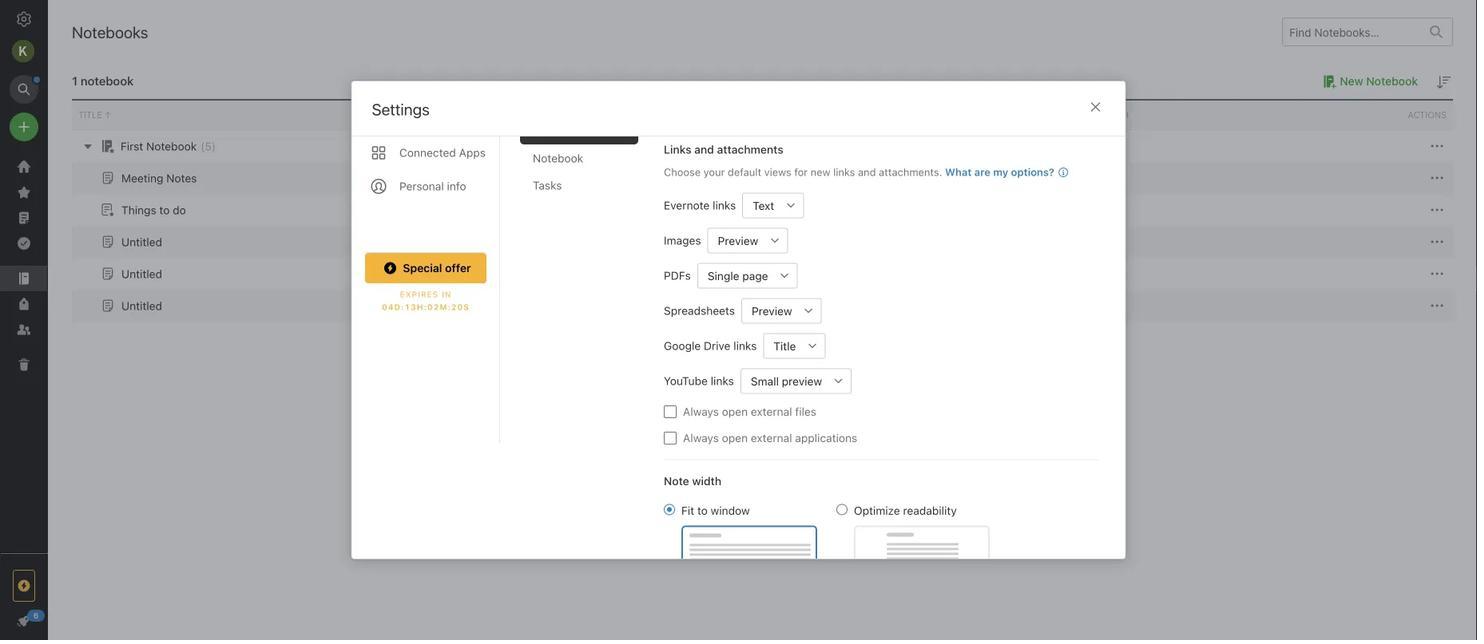 Task type: locate. For each thing, give the bounding box(es) containing it.
option group
[[663, 502, 989, 604]]

tab list for links and attachments
[[520, 36, 651, 443]]

0 horizontal spatial to
[[159, 204, 170, 217]]

tab list containing notebook
[[520, 36, 651, 443]]

kendall down images
[[676, 267, 713, 280]]

meeting
[[121, 172, 163, 185]]

always right 'always open external applications' option
[[683, 431, 718, 445]]

3 kendall parks from the top
[[676, 203, 745, 216]]

and left now at the right top
[[858, 166, 876, 178]]

0 vertical spatial to
[[159, 204, 170, 217]]

6 kendall parks from the top
[[676, 299, 745, 312]]

2 external from the top
[[750, 431, 792, 445]]

preview button up single page button
[[707, 228, 762, 253]]

1 horizontal spatial to
[[697, 504, 707, 517]]

04d:13h:02m:20s
[[382, 302, 469, 312]]

notebook right new
[[1366, 75, 1418, 88]]

notebook up tasks
[[532, 151, 583, 165]]

0 horizontal spatial notebook
[[146, 140, 197, 153]]

3 untitled row from the top
[[72, 290, 1453, 322]]

personal info
[[399, 179, 466, 193]]

untitled for 1st untitled row from the top
[[121, 235, 162, 249]]

Always open external applications checkbox
[[663, 432, 676, 445]]

new
[[810, 166, 830, 178]]

in
[[441, 290, 451, 299]]

preview up single page
[[717, 234, 758, 247]]

2 always from the top
[[683, 431, 718, 445]]

kendall for first untitled row from the bottom of the "row group" containing kendall parks
[[676, 299, 713, 312]]

1 vertical spatial to
[[697, 504, 707, 517]]

1 vertical spatial always
[[683, 431, 718, 445]]

parks inside meeting notes row
[[717, 171, 745, 185]]

3 kendall from the top
[[676, 203, 713, 216]]

kendall up images
[[676, 203, 713, 216]]

preview inside choose default view option for images field
[[717, 234, 758, 247]]

small preview
[[750, 374, 822, 388]]

1 horizontal spatial and
[[858, 166, 876, 178]]

5 kendall parks from the top
[[676, 267, 745, 280]]

links right new
[[833, 166, 855, 178]]

things
[[121, 204, 156, 217]]

things to do button
[[98, 201, 186, 220]]

row group
[[72, 130, 1453, 322]]

to left do
[[159, 204, 170, 217]]

untitled
[[121, 235, 162, 249], [121, 267, 162, 281], [121, 299, 162, 313]]

2 vertical spatial untitled
[[121, 299, 162, 313]]

optimize readability
[[854, 504, 956, 517]]

tree
[[0, 154, 48, 553]]

cell
[[865, 130, 1061, 162], [1061, 130, 1257, 162], [1061, 194, 1257, 226], [1061, 226, 1257, 258], [1061, 258, 1257, 290], [1061, 290, 1257, 322]]

1 always from the top
[[683, 405, 718, 418]]

and up your
[[694, 143, 714, 156]]

5 parks from the top
[[717, 267, 745, 280]]

kendall down evernote links
[[676, 235, 713, 248]]

2 parks from the top
[[717, 171, 745, 185]]

1 external from the top
[[750, 405, 792, 418]]

untitled row down page
[[72, 290, 1453, 322]]

0 vertical spatial external
[[750, 405, 792, 418]]

preview for images
[[717, 234, 758, 247]]

preview inside field
[[751, 304, 792, 317]]

to right fit
[[697, 504, 707, 517]]

links
[[833, 166, 855, 178], [712, 199, 736, 212], [733, 339, 756, 352], [710, 374, 734, 387]]

0 vertical spatial always
[[683, 405, 718, 418]]

3 untitled button from the top
[[98, 296, 162, 316]]

1 kendall parks from the top
[[676, 139, 745, 153]]

tab list containing connected apps
[[352, 20, 500, 443]]

1 vertical spatial and
[[858, 166, 876, 178]]

always right always open external files checkbox
[[683, 405, 718, 418]]

untitled button for 1st untitled row from the top
[[98, 232, 162, 252]]

notebook left (
[[146, 140, 197, 153]]

kendall inside meeting notes row
[[676, 171, 713, 185]]

1 horizontal spatial tab list
[[520, 36, 651, 443]]

notebook for first
[[146, 140, 197, 153]]

external up 'always open external applications' at the bottom of page
[[750, 405, 792, 418]]

row group containing kendall parks
[[72, 130, 1453, 322]]

readability
[[903, 504, 956, 517]]

1
[[72, 74, 77, 88]]

parks
[[717, 139, 745, 153], [717, 171, 745, 185], [717, 203, 745, 216], [717, 235, 745, 248], [717, 267, 745, 280], [717, 299, 745, 312]]

3 untitled from the top
[[121, 299, 162, 313]]

info
[[447, 179, 466, 193]]

evernote
[[663, 199, 709, 212]]

always for always open external applications
[[683, 431, 718, 445]]

1 kendall from the top
[[676, 139, 713, 153]]

0 vertical spatial open
[[721, 405, 747, 418]]

1 parks from the top
[[717, 139, 745, 153]]

new notebook
[[1340, 75, 1418, 88]]

row group inside notebooks element
[[72, 130, 1453, 322]]

are
[[974, 166, 990, 178]]

preview button
[[707, 228, 762, 253], [741, 298, 796, 324]]

1 vertical spatial preview button
[[741, 298, 796, 324]]

2 open from the top
[[721, 431, 747, 445]]

to inside button
[[159, 204, 170, 217]]

0 vertical spatial untitled
[[121, 235, 162, 249]]

external for applications
[[750, 431, 792, 445]]

1 open from the top
[[721, 405, 747, 418]]

cell for things to do row
[[1061, 194, 1257, 226]]

1 vertical spatial open
[[721, 431, 747, 445]]

open up 'always open external applications' at the bottom of page
[[721, 405, 747, 418]]

0 horizontal spatial tab list
[[352, 20, 500, 443]]

links down your
[[712, 199, 736, 212]]

and
[[694, 143, 714, 156], [858, 166, 876, 178]]

always open external files
[[683, 405, 816, 418]]

actions button
[[1257, 101, 1453, 129]]

images
[[663, 234, 701, 247]]

option group containing fit to window
[[663, 502, 989, 604]]

untitled row up page
[[72, 226, 1453, 258]]

fit to window
[[681, 504, 749, 517]]

always for always open external files
[[683, 405, 718, 418]]

preview
[[781, 374, 822, 388]]

choose
[[663, 166, 700, 178]]

0 vertical spatial and
[[694, 143, 714, 156]]

views
[[764, 166, 791, 178]]

kendall up choose
[[676, 139, 713, 153]]

meeting notes row
[[72, 162, 1453, 194]]

5 kendall from the top
[[676, 267, 713, 280]]

external down "always open external files"
[[750, 431, 792, 445]]

0 vertical spatial preview button
[[707, 228, 762, 253]]

my
[[993, 166, 1008, 178]]

note width
[[663, 475, 721, 488]]

single
[[707, 269, 739, 282]]

open down "always open external files"
[[721, 431, 747, 445]]

settings image
[[14, 10, 34, 29]]

home image
[[14, 157, 34, 177]]

files
[[795, 405, 816, 418]]

)
[[212, 140, 216, 153]]

title button
[[763, 333, 800, 359]]

1 untitled from the top
[[121, 235, 162, 249]]

google drive links
[[663, 339, 756, 352]]

1 untitled button from the top
[[98, 232, 162, 252]]

tab list
[[352, 20, 500, 443], [520, 36, 651, 443]]

6 kendall from the top
[[676, 299, 713, 312]]

2 untitled from the top
[[121, 267, 162, 281]]

preview
[[717, 234, 758, 247], [751, 304, 792, 317]]

external for files
[[750, 405, 792, 418]]

first
[[121, 140, 143, 153]]

width
[[692, 475, 721, 488]]

1 vertical spatial untitled button
[[98, 264, 162, 284]]

links right drive
[[733, 339, 756, 352]]

2 kendall from the top
[[676, 171, 713, 185]]

open
[[721, 405, 747, 418], [721, 431, 747, 445]]

1 vertical spatial preview
[[751, 304, 792, 317]]

parks inside things to do row
[[717, 203, 745, 216]]

kendall down pdfs on the top
[[676, 299, 713, 312]]

google
[[663, 339, 700, 352]]

note
[[663, 475, 689, 488]]

Choose default view option for Images field
[[707, 228, 788, 253]]

first notebook ( 5 )
[[121, 140, 216, 153]]

2 untitled button from the top
[[98, 264, 162, 284]]

notebook
[[1366, 75, 1418, 88], [146, 140, 197, 153], [532, 151, 583, 165]]

Choose default view option for YouTube links field
[[740, 368, 851, 394]]

preview up title button
[[751, 304, 792, 317]]

3 parks from the top
[[717, 203, 745, 216]]

kendall inside things to do row
[[676, 203, 713, 216]]

just
[[872, 171, 894, 185]]

2 kendall parks from the top
[[676, 171, 745, 185]]

kendall up evernote links
[[676, 171, 713, 185]]

notebook
[[81, 74, 134, 88]]

tasks tab
[[520, 172, 638, 199]]

kendall inside first notebook row
[[676, 139, 713, 153]]

1 vertical spatial external
[[750, 431, 792, 445]]

4 kendall from the top
[[676, 235, 713, 248]]

0 vertical spatial preview
[[717, 234, 758, 247]]

1 horizontal spatial notebook
[[532, 151, 583, 165]]

small
[[750, 374, 778, 388]]

to inside option group
[[697, 504, 707, 517]]

untitled row
[[72, 226, 1453, 258], [72, 258, 1453, 290], [72, 290, 1453, 322]]

always
[[683, 405, 718, 418], [683, 431, 718, 445]]

1 vertical spatial untitled
[[121, 267, 162, 281]]

2 vertical spatial untitled button
[[98, 296, 162, 316]]

attachments
[[717, 143, 783, 156]]

meeting notes button
[[98, 169, 197, 188]]

4 parks from the top
[[717, 235, 745, 248]]

notebook inside tab
[[532, 151, 583, 165]]

preview button up title button
[[741, 298, 796, 324]]

kendall for 1st untitled row from the top
[[676, 235, 713, 248]]

0 vertical spatial untitled button
[[98, 232, 162, 252]]

kendall parks inside things to do row
[[676, 203, 745, 216]]

untitled button
[[98, 232, 162, 252], [98, 264, 162, 284], [98, 296, 162, 316]]

Optimize readability radio
[[836, 504, 847, 515]]

notebook inside button
[[1366, 75, 1418, 88]]

2 horizontal spatial notebook
[[1366, 75, 1418, 88]]

notebook inside row
[[146, 140, 197, 153]]

title
[[78, 110, 102, 120]]

kendall for second untitled row from the bottom of the "row group" containing kendall parks
[[676, 267, 713, 280]]

kendall parks inside meeting notes row
[[676, 171, 745, 185]]

untitled row down choose default view option for images field
[[72, 258, 1453, 290]]

pdfs
[[663, 269, 690, 282]]

to
[[159, 204, 170, 217], [697, 504, 707, 517]]



Task type: describe. For each thing, give the bounding box(es) containing it.
page
[[742, 269, 768, 282]]

only you
[[1068, 171, 1113, 185]]

shared with button
[[1061, 101, 1257, 129]]

applications
[[795, 431, 857, 445]]

connected
[[399, 146, 456, 159]]

1 untitled row from the top
[[72, 226, 1453, 258]]

notebook tab
[[520, 145, 638, 171]]

youtube links
[[663, 374, 734, 387]]

preview for spreadsheets
[[751, 304, 792, 317]]

kendall parks inside first notebook row
[[676, 139, 745, 153]]

cell for second untitled row from the bottom of the "row group" containing kendall parks
[[1061, 258, 1257, 290]]

5
[[205, 140, 212, 153]]

apps
[[459, 146, 485, 159]]

open for always open external applications
[[721, 431, 747, 445]]

special offer button
[[365, 253, 486, 283]]

Find Notebooks… text field
[[1283, 19, 1420, 45]]

Fit to window radio
[[663, 504, 675, 515]]

(
[[201, 140, 205, 153]]

title
[[773, 339, 796, 352]]

cell for first notebook row
[[865, 130, 1061, 162]]

Choose default view option for Evernote links field
[[742, 193, 803, 218]]

new
[[1340, 75, 1363, 88]]

kendall for first notebook row
[[676, 139, 713, 153]]

with
[[1106, 110, 1129, 120]]

what
[[945, 166, 971, 178]]

youtube
[[663, 374, 707, 387]]

to for things
[[159, 204, 170, 217]]

you
[[1094, 171, 1113, 185]]

tab list for notebook
[[352, 20, 500, 443]]

4 kendall parks from the top
[[676, 235, 745, 248]]

links and attachments
[[663, 143, 783, 156]]

text
[[752, 199, 774, 212]]

actions
[[1408, 110, 1447, 120]]

single page
[[707, 269, 768, 282]]

default
[[727, 166, 761, 178]]

offer
[[445, 261, 471, 274]]

open for always open external files
[[721, 405, 747, 418]]

always open external applications
[[683, 431, 857, 445]]

1 notebook
[[72, 74, 134, 88]]

what are my options?
[[945, 166, 1054, 178]]

meeting notes
[[121, 172, 197, 185]]

shared
[[1068, 110, 1103, 120]]

drive
[[703, 339, 730, 352]]

untitled for first untitled row from the bottom of the "row group" containing kendall parks
[[121, 299, 162, 313]]

2 untitled row from the top
[[72, 258, 1453, 290]]

just now
[[872, 171, 918, 185]]

shared with
[[1068, 110, 1129, 120]]

close image
[[1086, 97, 1105, 117]]

tasks
[[532, 179, 562, 192]]

preview button for spreadsheets
[[741, 298, 796, 324]]

attachments.
[[878, 166, 942, 178]]

untitled for second untitled row from the bottom of the "row group" containing kendall parks
[[121, 267, 162, 281]]

parks inside first notebook row
[[717, 139, 745, 153]]

options?
[[1011, 166, 1054, 178]]

expires in 04d:13h:02m:20s
[[382, 290, 469, 312]]

only
[[1068, 171, 1091, 185]]

untitled button for second untitled row from the bottom of the "row group" containing kendall parks
[[98, 264, 162, 284]]

black friday offer image
[[14, 577, 34, 596]]

window
[[710, 504, 749, 517]]

settings
[[372, 100, 430, 119]]

title button
[[72, 101, 669, 129]]

fit
[[681, 504, 694, 517]]

Choose default view option for PDFs field
[[697, 263, 797, 288]]

optimize
[[854, 504, 900, 517]]

small preview button
[[740, 368, 826, 394]]

links down drive
[[710, 374, 734, 387]]

kendall for things to do row
[[676, 203, 713, 216]]

things to do row
[[72, 194, 1453, 226]]

notebook for new
[[1366, 75, 1418, 88]]

things to do
[[121, 204, 186, 217]]

cell for 1st untitled row from the top
[[1061, 226, 1257, 258]]

links
[[663, 143, 691, 156]]

Choose default view option for Google Drive links field
[[763, 333, 825, 359]]

personal
[[399, 179, 444, 193]]

6 parks from the top
[[717, 299, 745, 312]]

special
[[402, 261, 442, 274]]

text button
[[742, 193, 778, 218]]

Choose default view option for Spreadsheets field
[[741, 298, 821, 324]]

notes
[[166, 172, 197, 185]]

new notebook button
[[1318, 72, 1418, 91]]

0 horizontal spatial and
[[694, 143, 714, 156]]

spreadsheets
[[663, 304, 735, 317]]

evernote links
[[663, 199, 736, 212]]

your
[[703, 166, 724, 178]]

choose your default views for new links and attachments.
[[663, 166, 942, 178]]

now
[[897, 171, 918, 185]]

Always open external files checkbox
[[663, 405, 676, 418]]

for
[[794, 166, 807, 178]]

kendall for meeting notes row
[[676, 171, 713, 185]]

do
[[173, 204, 186, 217]]

connected apps
[[399, 146, 485, 159]]

cell for first untitled row from the bottom of the "row group" containing kendall parks
[[1061, 290, 1257, 322]]

preview button for images
[[707, 228, 762, 253]]

untitled button for first untitled row from the bottom of the "row group" containing kendall parks
[[98, 296, 162, 316]]

single page button
[[697, 263, 772, 288]]

expires
[[400, 290, 438, 299]]

to for fit
[[697, 504, 707, 517]]

arrow image
[[78, 137, 97, 156]]

special offer
[[402, 261, 471, 274]]

notebooks element
[[48, 0, 1477, 641]]

first notebook row
[[72, 130, 1453, 162]]

notebooks
[[72, 22, 148, 41]]



Task type: vqa. For each thing, say whether or not it's contained in the screenshot.


